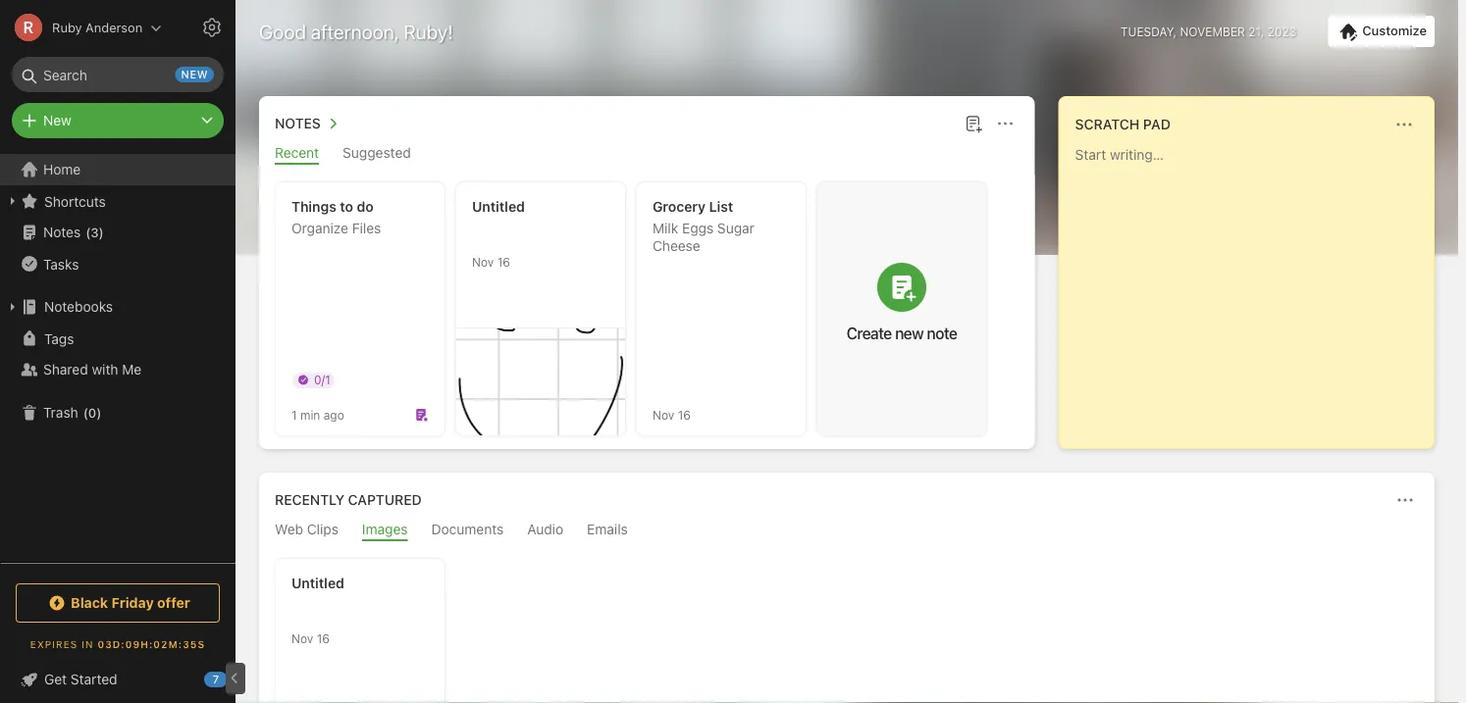 Task type: locate. For each thing, give the bounding box(es) containing it.
tasks button
[[0, 248, 235, 280]]

0 horizontal spatial untitled
[[291, 576, 344, 592]]

1 horizontal spatial new
[[895, 324, 924, 343]]

new left note
[[895, 324, 924, 343]]

recently captured button
[[271, 489, 422, 512]]

0 vertical spatial more actions image
[[1393, 113, 1416, 136]]

0 vertical spatial notes
[[275, 115, 321, 132]]

notebooks
[[44, 299, 113, 315]]

(
[[86, 225, 91, 240], [83, 406, 88, 420]]

nov
[[472, 255, 494, 269], [653, 408, 674, 422], [291, 632, 313, 646]]

tab list containing web clips
[[263, 522, 1431, 542]]

tree
[[0, 154, 236, 562]]

1 horizontal spatial nov
[[472, 255, 494, 269]]

1 vertical spatial tab list
[[263, 522, 1431, 542]]

2 horizontal spatial nov
[[653, 408, 674, 422]]

recent tab panel
[[259, 165, 1035, 449]]

1 vertical spatial more actions image
[[1394, 489, 1417, 512]]

things to do organize files
[[291, 199, 381, 237]]

0 horizontal spatial nov
[[291, 632, 313, 646]]

list
[[709, 199, 733, 215]]

) right 'trash' at the bottom of the page
[[96, 406, 101, 420]]

0 horizontal spatial notes
[[43, 224, 81, 240]]

notes up tasks
[[43, 224, 81, 240]]

0 vertical spatial (
[[86, 225, 91, 240]]

notes inside button
[[275, 115, 321, 132]]

notes inside tree
[[43, 224, 81, 240]]

black friday offer
[[71, 595, 190, 611]]

anderson
[[86, 20, 142, 35]]

in
[[82, 639, 94, 650]]

new button
[[12, 103, 224, 138]]

recent tab
[[275, 145, 319, 165]]

0 vertical spatial tab list
[[263, 145, 1031, 165]]

things
[[291, 199, 336, 215]]

tab list
[[263, 145, 1031, 165], [263, 522, 1431, 542]]

create
[[847, 324, 892, 343]]

( right 'trash' at the bottom of the page
[[83, 406, 88, 420]]

1 vertical spatial notes
[[43, 224, 81, 240]]

tags
[[44, 330, 74, 347]]

Help and Learning task checklist field
[[0, 664, 236, 696]]

2 vertical spatial nov
[[291, 632, 313, 646]]

suggested tab
[[343, 145, 411, 165]]

2 vertical spatial nov 16
[[291, 632, 330, 646]]

captured
[[348, 492, 422, 508]]

new down the settings image
[[181, 68, 208, 81]]

1 vertical spatial new
[[895, 324, 924, 343]]

1 horizontal spatial notes
[[275, 115, 321, 132]]

grocery list milk eggs sugar cheese
[[653, 199, 755, 254]]

notes for notes ( 3 )
[[43, 224, 81, 240]]

0 vertical spatial 16
[[497, 255, 510, 269]]

emails tab
[[587, 522, 628, 542]]

good
[[259, 20, 306, 43]]

1 vertical spatial untitled
[[291, 576, 344, 592]]

tab list containing recent
[[263, 145, 1031, 165]]

) down shortcuts button
[[99, 225, 104, 240]]

untitled
[[472, 199, 525, 215], [291, 576, 344, 592]]

web
[[275, 522, 303, 538]]

ruby anderson
[[52, 20, 142, 35]]

Start writing… text field
[[1075, 146, 1433, 433]]

tasks
[[43, 256, 79, 272]]

customize
[[1362, 23, 1427, 38]]

1
[[291, 408, 297, 422]]

2 horizontal spatial 16
[[678, 408, 691, 422]]

notes
[[275, 115, 321, 132], [43, 224, 81, 240]]

sugar
[[717, 220, 755, 237]]

afternoon,
[[311, 20, 399, 43]]

) for notes
[[99, 225, 104, 240]]

1 tab list from the top
[[263, 145, 1031, 165]]

0 horizontal spatial nov 16
[[291, 632, 330, 646]]

1 horizontal spatial 16
[[497, 255, 510, 269]]

More actions field
[[992, 110, 1019, 137], [1391, 111, 1418, 138], [1392, 487, 1419, 514]]

1 horizontal spatial nov 16
[[472, 255, 510, 269]]

notes button
[[271, 112, 344, 135]]

shared
[[43, 362, 88, 378]]

1 horizontal spatial untitled
[[472, 199, 525, 215]]

0 vertical spatial )
[[99, 225, 104, 240]]

nov 16
[[472, 255, 510, 269], [653, 408, 691, 422], [291, 632, 330, 646]]

tab list for notes
[[263, 145, 1031, 165]]

0 vertical spatial untitled
[[472, 199, 525, 215]]

)
[[99, 225, 104, 240], [96, 406, 101, 420]]

nov 16 inside images tab panel
[[291, 632, 330, 646]]

0 vertical spatial new
[[181, 68, 208, 81]]

images tab
[[362, 522, 408, 542]]

milk
[[653, 220, 678, 237]]

audio
[[527, 522, 563, 538]]

nov inside images tab panel
[[291, 632, 313, 646]]

grocery
[[653, 199, 706, 215]]

0 horizontal spatial 16
[[317, 632, 330, 646]]

( inside trash ( 0 )
[[83, 406, 88, 420]]

more actions image
[[1393, 113, 1416, 136], [1394, 489, 1417, 512]]

0 vertical spatial nov
[[472, 255, 494, 269]]

suggested
[[343, 145, 411, 161]]

web clips
[[275, 522, 339, 538]]

new
[[181, 68, 208, 81], [895, 324, 924, 343]]

to
[[340, 199, 353, 215]]

) inside trash ( 0 )
[[96, 406, 101, 420]]

me
[[122, 362, 142, 378]]

) inside 'notes ( 3 )'
[[99, 225, 104, 240]]

16
[[497, 255, 510, 269], [678, 408, 691, 422], [317, 632, 330, 646]]

shared with me
[[43, 362, 142, 378]]

emails
[[587, 522, 628, 538]]

) for trash
[[96, 406, 101, 420]]

2 tab list from the top
[[263, 522, 1431, 542]]

21,
[[1249, 25, 1264, 38]]

images
[[362, 522, 408, 538]]

2 horizontal spatial nov 16
[[653, 408, 691, 422]]

organize
[[291, 220, 348, 237]]

1 vertical spatial (
[[83, 406, 88, 420]]

0 horizontal spatial new
[[181, 68, 208, 81]]

click to collapse image
[[228, 667, 243, 691]]

trash
[[43, 405, 78, 421]]

home
[[43, 161, 81, 178]]

more actions image for scratch pad
[[1393, 113, 1416, 136]]

untitled inside recent tab panel
[[472, 199, 525, 215]]

notes up recent
[[275, 115, 321, 132]]

3
[[91, 225, 99, 240]]

( inside 'notes ( 3 )'
[[86, 225, 91, 240]]

eggs
[[682, 220, 714, 237]]

friday
[[111, 595, 154, 611]]

get
[[44, 672, 67, 688]]

1 min ago
[[291, 408, 344, 422]]

2 vertical spatial 16
[[317, 632, 330, 646]]

( down shortcuts
[[86, 225, 91, 240]]

create new note
[[847, 324, 957, 343]]

1 vertical spatial 16
[[678, 408, 691, 422]]

more actions field for scratch pad
[[1391, 111, 1418, 138]]

customize button
[[1328, 16, 1435, 47]]

1 vertical spatial nov
[[653, 408, 674, 422]]

ruby
[[52, 20, 82, 35]]

new inside button
[[895, 324, 924, 343]]

1 vertical spatial )
[[96, 406, 101, 420]]



Task type: describe. For each thing, give the bounding box(es) containing it.
shared with me link
[[0, 354, 235, 386]]

0
[[88, 406, 96, 420]]

7
[[213, 674, 219, 686]]

images tab panel
[[259, 542, 1435, 704]]

trash ( 0 )
[[43, 405, 101, 421]]

ago
[[324, 408, 344, 422]]

settings image
[[200, 16, 224, 39]]

scratch pad button
[[1071, 113, 1171, 136]]

november
[[1180, 25, 1245, 38]]

documents tab
[[431, 522, 504, 542]]

Search text field
[[26, 57, 210, 92]]

notes ( 3 )
[[43, 224, 104, 240]]

03d:09h:02m:35s
[[98, 639, 205, 650]]

cheese
[[653, 238, 700, 254]]

with
[[92, 362, 118, 378]]

1 vertical spatial nov 16
[[653, 408, 691, 422]]

black
[[71, 595, 108, 611]]

more actions image
[[994, 112, 1017, 135]]

files
[[352, 220, 381, 237]]

home link
[[0, 154, 236, 185]]

clips
[[307, 522, 339, 538]]

Account field
[[0, 8, 162, 47]]

good afternoon, ruby!
[[259, 20, 453, 43]]

notes for notes
[[275, 115, 321, 132]]

more actions image for recently captured
[[1394, 489, 1417, 512]]

recent
[[275, 145, 319, 161]]

do
[[357, 199, 374, 215]]

get started
[[44, 672, 117, 688]]

create new note button
[[818, 183, 986, 436]]

thumbnail image
[[456, 329, 625, 436]]

notebooks link
[[0, 291, 235, 323]]

audio tab
[[527, 522, 563, 542]]

scratch pad
[[1075, 116, 1171, 132]]

black friday offer button
[[16, 584, 220, 623]]

web clips tab
[[275, 522, 339, 542]]

tree containing home
[[0, 154, 236, 562]]

ruby!
[[404, 20, 453, 43]]

new
[[43, 112, 71, 129]]

new search field
[[26, 57, 214, 92]]

0 vertical spatial nov 16
[[472, 255, 510, 269]]

16 inside images tab panel
[[317, 632, 330, 646]]

shortcuts
[[44, 193, 106, 209]]

expires in 03d:09h:02m:35s
[[30, 639, 205, 650]]

more actions field for recently captured
[[1392, 487, 1419, 514]]

recently captured
[[275, 492, 422, 508]]

recently
[[275, 492, 344, 508]]

started
[[71, 672, 117, 688]]

tags button
[[0, 323, 235, 354]]

shortcuts button
[[0, 185, 235, 217]]

expand notebooks image
[[5, 299, 21, 315]]

pad
[[1143, 116, 1171, 132]]

tuesday,
[[1121, 25, 1177, 38]]

note
[[927, 324, 957, 343]]

expires
[[30, 639, 78, 650]]

0/1
[[314, 373, 331, 387]]

tab list for recently captured
[[263, 522, 1431, 542]]

tuesday, november 21, 2023
[[1121, 25, 1297, 38]]

documents
[[431, 522, 504, 538]]

2023
[[1268, 25, 1297, 38]]

new inside search field
[[181, 68, 208, 81]]

scratch
[[1075, 116, 1140, 132]]

min
[[300, 408, 320, 422]]

offer
[[157, 595, 190, 611]]

untitled inside images tab panel
[[291, 576, 344, 592]]

( for notes
[[86, 225, 91, 240]]

( for trash
[[83, 406, 88, 420]]



Task type: vqa. For each thing, say whether or not it's contained in the screenshot.
List
yes



